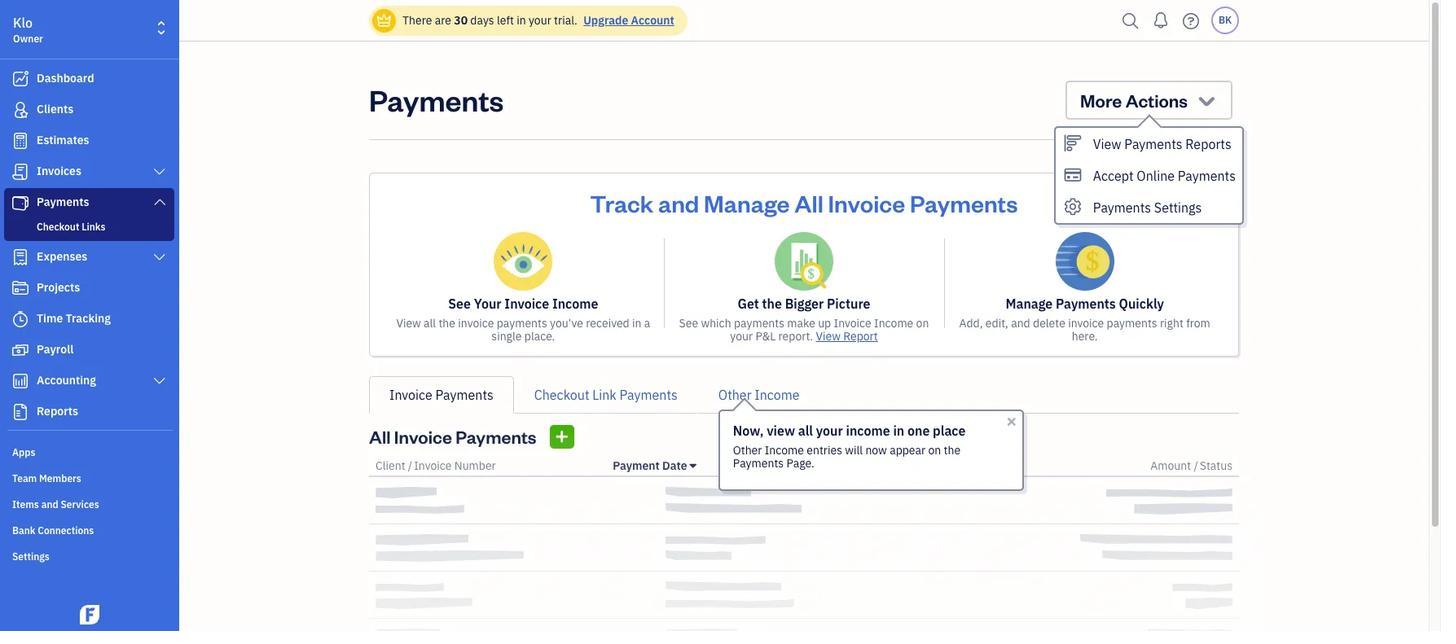 Task type: vqa. For each thing, say whether or not it's contained in the screenshot.
2nd determine from the bottom of the page
no



Task type: describe. For each thing, give the bounding box(es) containing it.
see your invoice income view all the invoice payments you've received in a single place.
[[396, 296, 651, 344]]

place.
[[525, 329, 555, 344]]

time tracking
[[37, 311, 111, 326]]

income
[[846, 423, 890, 439]]

expenses
[[37, 249, 87, 264]]

view payments reports
[[1093, 136, 1232, 152]]

reports inside the "main" element
[[37, 404, 78, 419]]

status
[[1200, 459, 1233, 473]]

chevron large down image for invoices
[[152, 165, 167, 178]]

get the bigger picture
[[738, 296, 871, 312]]

report.
[[779, 329, 813, 344]]

left
[[497, 13, 514, 28]]

0 vertical spatial all
[[795, 187, 824, 218]]

view report
[[816, 329, 878, 344]]

caretdown image
[[690, 460, 697, 473]]

upgrade
[[584, 13, 629, 28]]

more
[[1081, 89, 1122, 112]]

bigger
[[785, 296, 824, 312]]

payment date
[[613, 459, 687, 473]]

upgrade account link
[[580, 13, 675, 28]]

picture
[[827, 296, 871, 312]]

client image
[[11, 102, 30, 118]]

expense image
[[11, 249, 30, 266]]

get
[[738, 296, 759, 312]]

trial.
[[554, 13, 578, 28]]

settings inside the "main" element
[[12, 551, 50, 563]]

bk
[[1219, 14, 1232, 26]]

payments settings
[[1093, 200, 1202, 216]]

chevron large down image for accounting
[[152, 375, 167, 388]]

number
[[455, 459, 496, 473]]

payment image
[[11, 195, 30, 211]]

income up view
[[755, 387, 800, 403]]

all invoice payments
[[369, 425, 537, 448]]

members
[[39, 473, 81, 485]]

invoice inside see which payments make up invoice income on your p&l report.
[[834, 316, 872, 331]]

search image
[[1118, 9, 1144, 33]]

team members link
[[4, 466, 174, 491]]

chart image
[[11, 373, 30, 390]]

up
[[818, 316, 831, 331]]

team
[[12, 473, 37, 485]]

1 horizontal spatial close image
[[1209, 184, 1228, 203]]

/ for internal
[[799, 459, 803, 473]]

page.
[[787, 456, 815, 471]]

invoices link
[[4, 157, 174, 187]]

view
[[767, 423, 795, 439]]

single
[[492, 329, 522, 344]]

other inside now, view all your income in one place other income entries will now appear on the payments page.
[[733, 443, 762, 458]]

see your invoice income image
[[494, 232, 553, 291]]

other income link
[[698, 376, 820, 414]]

your inside see which payments make up invoice income on your p&l report.
[[730, 329, 753, 344]]

report
[[844, 329, 878, 344]]

view for view payments reports
[[1093, 136, 1122, 152]]

right
[[1160, 316, 1184, 331]]

one
[[908, 423, 930, 439]]

dashboard image
[[11, 71, 30, 87]]

payments for add,
[[1107, 316, 1158, 331]]

now,
[[733, 423, 764, 439]]

money image
[[11, 342, 30, 359]]

the inside now, view all your income in one place other income entries will now appear on the payments page.
[[944, 443, 961, 458]]

/ for status
[[1194, 459, 1199, 473]]

amount
[[1151, 459, 1191, 473]]

p&l
[[756, 329, 776, 344]]

payroll link
[[4, 336, 174, 365]]

items and services link
[[4, 492, 174, 517]]

and for manage
[[658, 187, 699, 218]]

income inside see which payments make up invoice income on your p&l report.
[[874, 316, 914, 331]]

all inside "see your invoice income view all the invoice payments you've received in a single place."
[[424, 316, 436, 331]]

income inside now, view all your income in one place other income entries will now appear on the payments page.
[[765, 443, 804, 458]]

accept online payments link
[[1056, 160, 1243, 192]]

0 vertical spatial reports
[[1186, 136, 1232, 152]]

0 horizontal spatial your
[[529, 13, 552, 28]]

checkout links link
[[7, 218, 171, 237]]

bank
[[12, 525, 35, 537]]

type button
[[771, 459, 796, 473]]

bk button
[[1212, 7, 1239, 34]]

main element
[[0, 0, 220, 632]]

accept online payments
[[1093, 168, 1236, 184]]

delete
[[1033, 316, 1066, 331]]

track
[[590, 187, 654, 218]]

links
[[82, 221, 105, 233]]

freshbooks image
[[77, 605, 103, 625]]

place
[[933, 423, 966, 439]]

more actions
[[1081, 89, 1188, 112]]

client
[[376, 459, 405, 473]]

view payments reports link
[[1056, 128, 1243, 160]]

timer image
[[11, 311, 30, 328]]

notifications image
[[1148, 4, 1174, 37]]

payments for income
[[497, 316, 547, 331]]

reports link
[[4, 398, 174, 427]]

klo owner
[[13, 15, 43, 45]]

payments inside manage payments quickly add, edit, and delete invoice payments right from here.
[[1056, 296, 1116, 312]]

services
[[61, 499, 99, 511]]

dashboard link
[[4, 64, 174, 94]]

0 horizontal spatial manage
[[704, 187, 790, 218]]

internal
[[805, 459, 846, 473]]



Task type: locate. For each thing, give the bounding box(es) containing it.
manage payments quickly image
[[1056, 232, 1115, 291]]

0 horizontal spatial all
[[369, 425, 391, 448]]

manage
[[704, 187, 790, 218], [1006, 296, 1053, 312]]

are
[[435, 13, 451, 28]]

1 horizontal spatial your
[[730, 329, 753, 344]]

1 horizontal spatial and
[[658, 187, 699, 218]]

estimate image
[[11, 133, 30, 149]]

0 vertical spatial other
[[719, 387, 752, 403]]

reports down accounting
[[37, 404, 78, 419]]

your inside now, view all your income in one place other income entries will now appear on the payments page.
[[816, 423, 843, 439]]

0 vertical spatial checkout
[[37, 221, 79, 233]]

1 horizontal spatial see
[[679, 316, 698, 331]]

on
[[916, 316, 929, 331], [929, 443, 941, 458]]

all right view
[[798, 423, 813, 439]]

other income
[[719, 387, 800, 403]]

0 vertical spatial see
[[448, 296, 471, 312]]

manage inside manage payments quickly add, edit, and delete invoice payments right from here.
[[1006, 296, 1053, 312]]

1 vertical spatial all
[[369, 425, 391, 448]]

1 vertical spatial settings
[[12, 551, 50, 563]]

1 horizontal spatial settings
[[1155, 200, 1202, 216]]

dashboard
[[37, 71, 94, 86]]

there are 30 days left in your trial. upgrade account
[[403, 13, 675, 28]]

chevron large down image up chevron large down icon
[[152, 196, 167, 209]]

payments settings link
[[1056, 192, 1243, 223]]

edit,
[[986, 316, 1009, 331]]

now, view all your income in one place other income entries will now appear on the payments page.
[[733, 423, 966, 471]]

the down place
[[944, 443, 961, 458]]

payments down get
[[734, 316, 785, 331]]

2 horizontal spatial payments
[[1107, 316, 1158, 331]]

2 invoice from the left
[[1068, 316, 1104, 331]]

0 vertical spatial your
[[529, 13, 552, 28]]

chevron large down image inside invoices link
[[152, 165, 167, 178]]

close image right place
[[1005, 416, 1018, 429]]

1 payments from the left
[[497, 316, 547, 331]]

owner
[[13, 33, 43, 45]]

view inside "see your invoice income view all the invoice payments you've received in a single place."
[[396, 316, 421, 331]]

2 horizontal spatial your
[[816, 423, 843, 439]]

0 horizontal spatial checkout
[[37, 221, 79, 233]]

checkout link payments
[[534, 387, 678, 403]]

all up get the bigger picture
[[795, 187, 824, 218]]

in left the one
[[893, 423, 905, 439]]

2 vertical spatial in
[[893, 423, 905, 439]]

view inside view payments reports link
[[1093, 136, 1122, 152]]

project image
[[11, 280, 30, 297]]

1 horizontal spatial checkout
[[534, 387, 590, 403]]

/ for invoice
[[408, 459, 413, 473]]

1 horizontal spatial manage
[[1006, 296, 1053, 312]]

/ right client
[[408, 459, 413, 473]]

1 horizontal spatial all
[[798, 423, 813, 439]]

all
[[424, 316, 436, 331], [798, 423, 813, 439]]

2 chevron large down image from the top
[[152, 196, 167, 209]]

1 vertical spatial in
[[632, 316, 642, 331]]

30
[[454, 13, 468, 28]]

0 horizontal spatial reports
[[37, 404, 78, 419]]

see
[[448, 296, 471, 312], [679, 316, 698, 331]]

1 horizontal spatial the
[[762, 296, 782, 312]]

on down place
[[929, 443, 941, 458]]

1 vertical spatial manage
[[1006, 296, 1053, 312]]

0 vertical spatial in
[[517, 13, 526, 28]]

1 vertical spatial on
[[929, 443, 941, 458]]

amount / status
[[1151, 459, 1233, 473]]

and inside manage payments quickly add, edit, and delete invoice payments right from here.
[[1011, 316, 1031, 331]]

type / internal notes
[[771, 459, 879, 473]]

in right left
[[517, 13, 526, 28]]

the left the single at the bottom of page
[[439, 316, 456, 331]]

chevron large down image inside "accounting" link
[[152, 375, 167, 388]]

1 horizontal spatial all
[[795, 187, 824, 218]]

checkout up expenses on the left top of the page
[[37, 221, 79, 233]]

2 vertical spatial chevron large down image
[[152, 375, 167, 388]]

track and manage all invoice payments
[[590, 187, 1018, 218]]

1 horizontal spatial /
[[799, 459, 803, 473]]

1 horizontal spatial in
[[632, 316, 642, 331]]

add a new payment image
[[555, 427, 570, 447]]

will
[[845, 443, 863, 458]]

amount button
[[1151, 459, 1191, 473]]

invoice for your
[[458, 316, 494, 331]]

invoice down the your
[[458, 316, 494, 331]]

checkout links
[[37, 221, 105, 233]]

invoice inside "see your invoice income view all the invoice payments you've received in a single place."
[[458, 316, 494, 331]]

time
[[37, 311, 63, 326]]

/
[[408, 459, 413, 473], [799, 459, 803, 473], [1194, 459, 1199, 473]]

checkout
[[37, 221, 79, 233], [534, 387, 590, 403]]

in
[[517, 13, 526, 28], [632, 316, 642, 331], [893, 423, 905, 439]]

on left the add,
[[916, 316, 929, 331]]

1 vertical spatial the
[[439, 316, 456, 331]]

0 vertical spatial all
[[424, 316, 436, 331]]

apps link
[[4, 440, 174, 465]]

chevron large down image
[[152, 165, 167, 178], [152, 196, 167, 209], [152, 375, 167, 388]]

0 horizontal spatial /
[[408, 459, 413, 473]]

/ right 'type'
[[799, 459, 803, 473]]

payments inside "see your invoice income view all the invoice payments you've received in a single place."
[[497, 316, 547, 331]]

0 vertical spatial close image
[[1209, 184, 1228, 203]]

projects link
[[4, 274, 174, 303]]

and right the track
[[658, 187, 699, 218]]

actions
[[1126, 89, 1188, 112]]

estimates
[[37, 133, 89, 148]]

0 horizontal spatial see
[[448, 296, 471, 312]]

and right items
[[41, 499, 58, 511]]

checkout inside checkout link payments link
[[534, 387, 590, 403]]

2 payments from the left
[[734, 316, 785, 331]]

link
[[593, 387, 617, 403]]

0 horizontal spatial all
[[424, 316, 436, 331]]

settings link
[[4, 544, 174, 569]]

2 horizontal spatial the
[[944, 443, 961, 458]]

items
[[12, 499, 39, 511]]

all up invoice payments
[[424, 316, 436, 331]]

manage payments quickly add, edit, and delete invoice payments right from here.
[[960, 296, 1211, 344]]

invoice payments
[[390, 387, 494, 403]]

payments inside now, view all your income in one place other income entries will now appear on the payments page.
[[733, 456, 784, 471]]

0 vertical spatial and
[[658, 187, 699, 218]]

/ left status
[[1194, 459, 1199, 473]]

other down now,
[[733, 443, 762, 458]]

your up entries on the right bottom of the page
[[816, 423, 843, 439]]

1 vertical spatial your
[[730, 329, 753, 344]]

invoices
[[37, 164, 81, 178]]

and
[[658, 187, 699, 218], [1011, 316, 1031, 331], [41, 499, 58, 511]]

chevrondown image
[[1196, 89, 1218, 112]]

0 horizontal spatial and
[[41, 499, 58, 511]]

0 horizontal spatial the
[[439, 316, 456, 331]]

all inside now, view all your income in one place other income entries will now appear on the payments page.
[[798, 423, 813, 439]]

2 vertical spatial and
[[41, 499, 58, 511]]

your left 'trial.'
[[529, 13, 552, 28]]

see which payments make up invoice income on your p&l report.
[[679, 316, 929, 344]]

invoice right the delete
[[1068, 316, 1104, 331]]

in for now,
[[893, 423, 905, 439]]

0 horizontal spatial in
[[517, 13, 526, 28]]

0 horizontal spatial view
[[396, 316, 421, 331]]

type
[[771, 459, 796, 473]]

items and services
[[12, 499, 99, 511]]

all up client
[[369, 425, 391, 448]]

reports
[[1186, 136, 1232, 152], [37, 404, 78, 419]]

0 vertical spatial chevron large down image
[[152, 165, 167, 178]]

see inside see which payments make up invoice income on your p&l report.
[[679, 316, 698, 331]]

2 horizontal spatial /
[[1194, 459, 1199, 473]]

get the bigger picture image
[[775, 232, 834, 291]]

1 vertical spatial all
[[798, 423, 813, 439]]

3 payments from the left
[[1107, 316, 1158, 331]]

in for there
[[517, 13, 526, 28]]

accounting
[[37, 373, 96, 388]]

2 / from the left
[[799, 459, 803, 473]]

klo
[[13, 15, 33, 31]]

checkout up add a new payment icon
[[534, 387, 590, 403]]

estimates link
[[4, 126, 174, 156]]

your left p&l
[[730, 329, 753, 344]]

1 / from the left
[[408, 459, 413, 473]]

invoice inside "see your invoice income view all the invoice payments you've received in a single place."
[[505, 296, 549, 312]]

payment
[[613, 459, 660, 473]]

settings down bank
[[12, 551, 50, 563]]

settings down accept online payments
[[1155, 200, 1202, 216]]

go to help image
[[1178, 9, 1204, 33]]

payments down the quickly
[[1107, 316, 1158, 331]]

1 vertical spatial close image
[[1005, 416, 1018, 429]]

invoice
[[458, 316, 494, 331], [1068, 316, 1104, 331]]

view up 'invoice payments' link
[[396, 316, 421, 331]]

see left the your
[[448, 296, 471, 312]]

you've
[[550, 316, 583, 331]]

chevron large down image down the payroll link
[[152, 375, 167, 388]]

online
[[1137, 168, 1175, 184]]

1 vertical spatial chevron large down image
[[152, 196, 167, 209]]

date
[[663, 459, 687, 473]]

accounting link
[[4, 367, 174, 396]]

income right up
[[874, 316, 914, 331]]

checkout for checkout links
[[37, 221, 79, 233]]

payments down the your
[[497, 316, 547, 331]]

view up accept
[[1093, 136, 1122, 152]]

the
[[762, 296, 782, 312], [439, 316, 456, 331], [944, 443, 961, 458]]

which
[[701, 316, 731, 331]]

appear
[[890, 443, 926, 458]]

payments inside manage payments quickly add, edit, and delete invoice payments right from here.
[[1107, 316, 1158, 331]]

accept
[[1093, 168, 1134, 184]]

account
[[631, 13, 675, 28]]

your
[[529, 13, 552, 28], [730, 329, 753, 344], [816, 423, 843, 439]]

invoice inside manage payments quickly add, edit, and delete invoice payments right from here.
[[1068, 316, 1104, 331]]

bank connections link
[[4, 518, 174, 543]]

quickly
[[1119, 296, 1164, 312]]

1 vertical spatial reports
[[37, 404, 78, 419]]

and right the edit, on the right bottom of page
[[1011, 316, 1031, 331]]

1 vertical spatial see
[[679, 316, 698, 331]]

the inside "see your invoice income view all the invoice payments you've received in a single place."
[[439, 316, 456, 331]]

see for your
[[448, 296, 471, 312]]

1 horizontal spatial reports
[[1186, 136, 1232, 152]]

view for view report
[[816, 329, 841, 344]]

team members
[[12, 473, 81, 485]]

1 vertical spatial other
[[733, 443, 762, 458]]

payment date button
[[613, 459, 697, 473]]

time tracking link
[[4, 305, 174, 334]]

1 horizontal spatial payments
[[734, 316, 785, 331]]

income up type button
[[765, 443, 804, 458]]

income inside "see your invoice income view all the invoice payments you've received in a single place."
[[552, 296, 598, 312]]

0 horizontal spatial settings
[[12, 551, 50, 563]]

1 invoice from the left
[[458, 316, 494, 331]]

and for services
[[41, 499, 58, 511]]

2 horizontal spatial view
[[1093, 136, 1122, 152]]

invoice image
[[11, 164, 30, 180]]

bank connections
[[12, 525, 94, 537]]

add,
[[960, 316, 983, 331]]

notes
[[848, 459, 879, 473]]

checkout link payments link
[[514, 376, 698, 414]]

checkout for checkout link payments
[[534, 387, 590, 403]]

checkout inside checkout links link
[[37, 221, 79, 233]]

other up now,
[[719, 387, 752, 403]]

payments
[[497, 316, 547, 331], [734, 316, 785, 331], [1107, 316, 1158, 331]]

clients link
[[4, 95, 174, 125]]

expenses link
[[4, 243, 174, 272]]

payments inside see which payments make up invoice income on your p&l report.
[[734, 316, 785, 331]]

1 chevron large down image from the top
[[152, 165, 167, 178]]

reports down 'chevrondown' image
[[1186, 136, 1232, 152]]

see inside "see your invoice income view all the invoice payments you've received in a single place."
[[448, 296, 471, 312]]

a
[[644, 316, 651, 331]]

1 vertical spatial checkout
[[534, 387, 590, 403]]

in inside "see your invoice income view all the invoice payments you've received in a single place."
[[632, 316, 642, 331]]

0 horizontal spatial invoice
[[458, 316, 494, 331]]

on inside see which payments make up invoice income on your p&l report.
[[916, 316, 929, 331]]

in inside now, view all your income in one place other income entries will now appear on the payments page.
[[893, 423, 905, 439]]

payments inside the "main" element
[[37, 195, 89, 209]]

client / invoice number
[[376, 459, 496, 473]]

there
[[403, 13, 432, 28]]

0 vertical spatial on
[[916, 316, 929, 331]]

chevron large down image
[[152, 251, 167, 264]]

0 horizontal spatial close image
[[1005, 416, 1018, 429]]

2 vertical spatial the
[[944, 443, 961, 458]]

and inside the "main" element
[[41, 499, 58, 511]]

chevron large down image down the estimates 'link' at the top left of the page
[[152, 165, 167, 178]]

crown image
[[376, 12, 393, 29]]

entries
[[807, 443, 843, 458]]

0 vertical spatial settings
[[1155, 200, 1202, 216]]

2 vertical spatial your
[[816, 423, 843, 439]]

received
[[586, 316, 630, 331]]

see left which
[[679, 316, 698, 331]]

report image
[[11, 404, 30, 420]]

chevron large down image for payments
[[152, 196, 167, 209]]

connections
[[38, 525, 94, 537]]

0 horizontal spatial payments
[[497, 316, 547, 331]]

0 vertical spatial manage
[[704, 187, 790, 218]]

apps
[[12, 447, 35, 459]]

view right 'make'
[[816, 329, 841, 344]]

on inside now, view all your income in one place other income entries will now appear on the payments page.
[[929, 443, 941, 458]]

invoice for payments
[[1068, 316, 1104, 331]]

payroll
[[37, 342, 74, 357]]

close image right online
[[1209, 184, 1228, 203]]

3 chevron large down image from the top
[[152, 375, 167, 388]]

income up you've
[[552, 296, 598, 312]]

see for which
[[679, 316, 698, 331]]

1 horizontal spatial invoice
[[1068, 316, 1104, 331]]

in left a
[[632, 316, 642, 331]]

3 / from the left
[[1194, 459, 1199, 473]]

the right get
[[762, 296, 782, 312]]

0 vertical spatial the
[[762, 296, 782, 312]]

payments link
[[4, 188, 174, 218]]

here.
[[1072, 329, 1098, 344]]

2 horizontal spatial and
[[1011, 316, 1031, 331]]

projects
[[37, 280, 80, 295]]

2 horizontal spatial in
[[893, 423, 905, 439]]

1 horizontal spatial view
[[816, 329, 841, 344]]

1 vertical spatial and
[[1011, 316, 1031, 331]]

settings
[[1155, 200, 1202, 216], [12, 551, 50, 563]]

close image
[[1209, 184, 1228, 203], [1005, 416, 1018, 429]]



